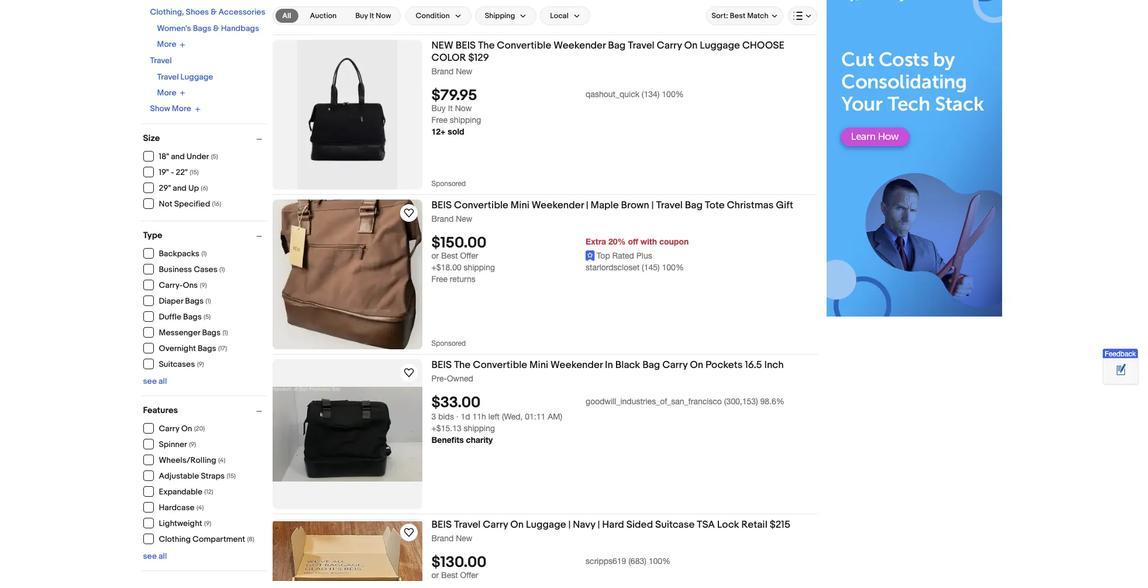 Task type: describe. For each thing, give the bounding box(es) containing it.
diaper bags (1)
[[159, 296, 211, 306]]

1d
[[461, 412, 470, 421]]

(4) for hardcase
[[197, 504, 204, 511]]

show more
[[150, 104, 191, 114]]

specified
[[174, 199, 210, 209]]

adjustable
[[159, 471, 199, 481]]

backpacks (1)
[[159, 249, 207, 259]]

(9) for lightweight
[[204, 520, 211, 527]]

mini inside beis convertible mini weekender | maple brown | travel bag tote christmas gift brand new
[[511, 200, 530, 211]]

01:11
[[525, 412, 546, 421]]

watch beis travel carry on luggage | navy | hard sided suitcase tsa lock retail $215 image
[[402, 526, 416, 540]]

local button
[[540, 6, 590, 25]]

brand inside beis travel carry on luggage | navy | hard sided suitcase tsa lock retail $215 brand new
[[432, 534, 454, 543]]

bag inside beis the convertible mini weekender in black bag carry on pockets 16.5 inch pre-owned
[[643, 359, 660, 371]]

offer inside the scripps619 (683) 100% or best offer
[[460, 571, 478, 580]]

type
[[143, 230, 162, 241]]

not specified (16)
[[159, 199, 221, 209]]

carry-ons (9)
[[159, 280, 207, 290]]

tote
[[705, 200, 725, 211]]

listing options selector. list view selected. image
[[793, 11, 812, 20]]

see all for features
[[143, 551, 167, 561]]

beis the convertible mini weekender in black bag carry on pockets 16.5 inch heading
[[432, 359, 784, 371]]

inch
[[765, 359, 784, 371]]

travel inside new beis the convertible weekender bag travel carry on luggage choose color $129 brand new
[[628, 40, 655, 51]]

clothing compartment (8)
[[159, 534, 254, 544]]

messenger bags (1)
[[159, 328, 228, 338]]

buy it now
[[355, 11, 391, 20]]

cases
[[194, 265, 218, 274]]

(683)
[[629, 557, 647, 566]]

clothing, shoes & accessories
[[150, 7, 265, 17]]

(1) for business cases
[[220, 266, 225, 273]]

bags for diaper
[[185, 296, 204, 306]]

sort:
[[712, 11, 728, 20]]

new beis the convertible weekender bag travel carry on luggage choose color $129 heading
[[432, 40, 785, 64]]

luggage inside beis travel carry on luggage | navy | hard sided suitcase tsa lock retail $215 brand new
[[526, 519, 566, 531]]

$129
[[468, 52, 489, 64]]

goodwill_industries_of_san_francisco (300,153) 98.6% 3 bids · 1d 11h left (wed, 01:11 am) +$15.13 shipping benefits charity
[[432, 397, 785, 445]]

top
[[597, 251, 610, 261]]

(8)
[[247, 535, 254, 543]]

handbags
[[221, 23, 259, 33]]

adjustable straps (15)
[[159, 471, 236, 481]]

coupon
[[659, 237, 689, 246]]

(300,153)
[[724, 397, 758, 406]]

starlordscloset (145) 100% free returns
[[432, 263, 684, 284]]

(1) for messenger bags
[[223, 329, 228, 336]]

shipping inside goodwill_industries_of_san_francisco (300,153) 98.6% 3 bids · 1d 11h left (wed, 01:11 am) +$15.13 shipping benefits charity
[[464, 424, 495, 433]]

off
[[628, 237, 638, 246]]

maple
[[591, 200, 619, 211]]

qashout_quick (134) 100% buy it now free shipping 12+ sold
[[432, 90, 684, 136]]

condition button
[[406, 6, 472, 25]]

new beis the convertible weekender bag travel carry on luggage choose color $129 link
[[432, 40, 817, 66]]

all for type
[[159, 376, 167, 386]]

16.5
[[745, 359, 762, 371]]

convertible inside beis the convertible mini weekender in black bag carry on pockets 16.5 inch pre-owned
[[473, 359, 527, 371]]

on inside beis the convertible mini weekender in black bag carry on pockets 16.5 inch pre-owned
[[690, 359, 704, 371]]

travel luggage link
[[157, 72, 213, 82]]

(15) inside adjustable straps (15)
[[227, 472, 236, 480]]

clothing, shoes & accessories link
[[150, 7, 265, 17]]

clothing
[[159, 534, 191, 544]]

shoes
[[186, 7, 209, 17]]

scripps619
[[586, 557, 626, 566]]

in
[[605, 359, 613, 371]]

christmas
[[727, 200, 774, 211]]

extra 20% off with coupon or best offer
[[432, 237, 689, 261]]

new for $79.95
[[456, 67, 473, 76]]

(9) for suitcases
[[197, 360, 204, 368]]

0 horizontal spatial now
[[376, 11, 391, 20]]

goodwill_industries_of_san_francisco
[[586, 397, 722, 406]]

bags for overnight
[[198, 344, 216, 353]]

$150.00
[[432, 234, 487, 252]]

brown
[[621, 200, 649, 211]]

18"
[[159, 152, 169, 162]]

new beis the convertible weekender bag travel carry on luggage choose color $129 image
[[297, 40, 397, 190]]

backpacks
[[159, 249, 199, 259]]

spinner (9)
[[159, 439, 196, 449]]

rated
[[612, 251, 634, 261]]

travel down 'travel' link
[[157, 72, 179, 82]]

offer inside extra 20% off with coupon or best offer
[[460, 251, 478, 261]]

beis travel carry on luggage | navy | hard sided suitcase tsa lock retail $215 heading
[[432, 519, 791, 531]]

100% for scripps619 (683) 100% or best offer
[[649, 557, 671, 566]]

all for features
[[159, 551, 167, 561]]

shipping button
[[475, 6, 537, 25]]

29"
[[159, 183, 171, 193]]

bags for messenger
[[202, 328, 221, 338]]

(1) inside "backpacks (1)"
[[201, 250, 207, 257]]

12+
[[432, 127, 446, 136]]

100% for qashout_quick (134) 100% buy it now free shipping 12+ sold
[[662, 90, 684, 99]]

travel link
[[150, 55, 172, 65]]

wheels/rolling
[[159, 455, 216, 465]]

accessories
[[219, 7, 265, 17]]

free inside 'qashout_quick (134) 100% buy it now free shipping 12+ sold'
[[432, 115, 448, 125]]

11h
[[473, 412, 486, 421]]

choose
[[742, 40, 785, 51]]

business cases (1)
[[159, 265, 225, 274]]

with
[[641, 237, 657, 246]]

suitcases (9)
[[159, 359, 204, 369]]

19" - 22" (15)
[[159, 167, 199, 177]]

lightweight (9)
[[159, 518, 211, 528]]

beis the convertible mini weekender in black bag carry on pockets 16.5 inch image
[[272, 387, 422, 482]]

(wed,
[[502, 412, 523, 421]]

lock
[[717, 519, 739, 531]]

advertisement region
[[827, 0, 1002, 317]]

brand for $79.95
[[432, 67, 454, 76]]

$33.00
[[432, 394, 481, 412]]

(1) for diaper bags
[[206, 297, 211, 305]]

owned
[[447, 374, 473, 383]]

0 horizontal spatial buy
[[355, 11, 368, 20]]

sort: best match button
[[706, 6, 783, 25]]

features button
[[143, 405, 267, 416]]

messenger
[[159, 328, 200, 338]]

watch beis the convertible mini weekender in black bag carry on pockets 16.5 inch image
[[402, 366, 416, 380]]

sold
[[448, 127, 464, 136]]

more button for women's
[[157, 39, 186, 49]]

see all for type
[[143, 376, 167, 386]]

pre-
[[432, 374, 447, 383]]

hardcase (4)
[[159, 503, 204, 513]]

duffle
[[159, 312, 181, 322]]

spinner
[[159, 439, 187, 449]]

travel up travel luggage link
[[150, 55, 172, 65]]

beis convertible mini weekender | maple brown | travel bag tote christmas gift heading
[[432, 200, 794, 211]]

local
[[550, 11, 569, 20]]

bids
[[438, 412, 454, 421]]

beis convertible mini weekender | maple brown | travel bag tote christmas gift link
[[432, 200, 817, 214]]

| left maple
[[586, 200, 589, 211]]

more for travel luggage
[[157, 88, 176, 98]]

more button for travel
[[157, 87, 186, 98]]

it inside 'qashout_quick (134) 100% buy it now free shipping 12+ sold'
[[448, 104, 453, 113]]

and for 18"
[[171, 152, 185, 162]]

carry inside beis the convertible mini weekender in black bag carry on pockets 16.5 inch pre-owned
[[663, 359, 688, 371]]

best inside the scripps619 (683) 100% or best offer
[[441, 571, 458, 580]]

mini inside beis the convertible mini weekender in black bag carry on pockets 16.5 inch pre-owned
[[530, 359, 548, 371]]

carry-
[[159, 280, 183, 290]]

see all button for type
[[143, 376, 167, 386]]

top rated plus image
[[586, 250, 595, 261]]

on inside new beis the convertible weekender bag travel carry on luggage choose color $129 brand new
[[684, 40, 698, 51]]



Task type: locate. For each thing, give the bounding box(es) containing it.
travel inside beis travel carry on luggage | navy | hard sided suitcase tsa lock retail $215 brand new
[[454, 519, 481, 531]]

1 horizontal spatial the
[[478, 40, 495, 51]]

suitcase
[[655, 519, 695, 531]]

beis travel carry on luggage | navy | hard sided suitcase tsa lock retail $215 brand new
[[432, 519, 791, 543]]

features
[[143, 405, 178, 416]]

shipping up returns
[[464, 263, 495, 272]]

2 vertical spatial convertible
[[473, 359, 527, 371]]

more button down women's
[[157, 39, 186, 49]]

0 horizontal spatial the
[[454, 359, 471, 371]]

2 see all button from the top
[[143, 551, 167, 561]]

(15) right straps
[[227, 472, 236, 480]]

brand up $150.00
[[432, 214, 454, 224]]

0 vertical spatial (4)
[[218, 456, 225, 464]]

0 vertical spatial see
[[143, 376, 157, 386]]

on inside beis travel carry on luggage | navy | hard sided suitcase tsa lock retail $215 brand new
[[510, 519, 524, 531]]

bags
[[193, 23, 211, 33], [185, 296, 204, 306], [183, 312, 202, 322], [202, 328, 221, 338], [198, 344, 216, 353]]

buy right auction
[[355, 11, 368, 20]]

1 see all from the top
[[143, 376, 167, 386]]

beis for $130.00
[[432, 519, 452, 531]]

the up owned
[[454, 359, 471, 371]]

(9) up clothing compartment (8)
[[204, 520, 211, 527]]

weekender for $79.95
[[554, 40, 606, 51]]

buy
[[355, 11, 368, 20], [432, 104, 446, 113]]

1 new from the top
[[456, 67, 473, 76]]

1 vertical spatial now
[[455, 104, 472, 113]]

more up 'travel' link
[[157, 39, 176, 49]]

(16)
[[212, 200, 221, 208]]

see all
[[143, 376, 167, 386], [143, 551, 167, 561]]

0 vertical spatial mini
[[511, 200, 530, 211]]

1 vertical spatial best
[[441, 251, 458, 261]]

not
[[159, 199, 172, 209]]

pockets
[[706, 359, 743, 371]]

100% inside the scripps619 (683) 100% or best offer
[[649, 557, 671, 566]]

1 vertical spatial see all
[[143, 551, 167, 561]]

navy
[[573, 519, 596, 531]]

2 vertical spatial best
[[441, 571, 458, 580]]

| left "hard"
[[598, 519, 600, 531]]

luggage down the sort:
[[700, 40, 740, 51]]

more button up "show more"
[[157, 87, 186, 98]]

shipping
[[485, 11, 515, 20]]

brand for $150.00
[[432, 214, 454, 224]]

bags for duffle
[[183, 312, 202, 322]]

see for features
[[143, 551, 157, 561]]

see all down the suitcases
[[143, 376, 167, 386]]

weekender up extra 20% off with coupon or best offer
[[532, 200, 584, 211]]

brand up $130.00
[[432, 534, 454, 543]]

carry up (134)
[[657, 40, 682, 51]]

new inside beis convertible mini weekender | maple brown | travel bag tote christmas gift brand new
[[456, 214, 473, 224]]

convertible up $150.00
[[454, 200, 508, 211]]

best
[[730, 11, 746, 20], [441, 251, 458, 261], [441, 571, 458, 580]]

new for $150.00
[[456, 214, 473, 224]]

3
[[432, 412, 436, 421]]

luggage left navy
[[526, 519, 566, 531]]

0 vertical spatial it
[[370, 11, 374, 20]]

& right shoes
[[211, 7, 217, 17]]

2 offer from the top
[[460, 571, 478, 580]]

-
[[171, 167, 174, 177]]

& for accessories
[[211, 7, 217, 17]]

0 vertical spatial the
[[478, 40, 495, 51]]

condition
[[416, 11, 450, 20]]

(1) inside business cases (1)
[[220, 266, 225, 273]]

weekender inside beis convertible mini weekender | maple brown | travel bag tote christmas gift brand new
[[532, 200, 584, 211]]

free down +$18.00
[[432, 275, 448, 284]]

0 vertical spatial luggage
[[700, 40, 740, 51]]

1 vertical spatial free
[[432, 275, 448, 284]]

22"
[[176, 167, 188, 177]]

2 or from the top
[[432, 571, 439, 580]]

0 vertical spatial 100%
[[662, 90, 684, 99]]

bags up messenger bags (1)
[[183, 312, 202, 322]]

black
[[615, 359, 640, 371]]

0 horizontal spatial luggage
[[181, 72, 213, 82]]

0 vertical spatial free
[[432, 115, 448, 125]]

(17)
[[218, 345, 227, 352]]

2 vertical spatial luggage
[[526, 519, 566, 531]]

0 vertical spatial new
[[456, 67, 473, 76]]

the inside new beis the convertible weekender bag travel carry on luggage choose color $129 brand new
[[478, 40, 495, 51]]

under
[[187, 152, 209, 162]]

feedback
[[1105, 350, 1136, 358]]

auction link
[[303, 9, 344, 23]]

new inside beis travel carry on luggage | navy | hard sided suitcase tsa lock retail $215 brand new
[[456, 534, 473, 543]]

new down $129
[[456, 67, 473, 76]]

2 brand from the top
[[432, 214, 454, 224]]

starlordscloset
[[586, 263, 640, 272]]

100% right (145)
[[662, 263, 684, 272]]

expandable
[[159, 487, 202, 497]]

brand inside new beis the convertible weekender bag travel carry on luggage choose color $129 brand new
[[432, 67, 454, 76]]

1 vertical spatial see all button
[[143, 551, 167, 561]]

(4) for wheels/rolling
[[218, 456, 225, 464]]

convertible inside new beis the convertible weekender bag travel carry on luggage choose color $129 brand new
[[497, 40, 551, 51]]

0 horizontal spatial bag
[[608, 40, 626, 51]]

0 vertical spatial more button
[[157, 39, 186, 49]]

beis up $129
[[456, 40, 476, 51]]

0 vertical spatial bag
[[608, 40, 626, 51]]

0 vertical spatial buy
[[355, 11, 368, 20]]

(4) up straps
[[218, 456, 225, 464]]

1 vertical spatial the
[[454, 359, 471, 371]]

100% for starlordscloset (145) 100% free returns
[[662, 263, 684, 272]]

shipping up charity
[[464, 424, 495, 433]]

wheels/rolling (4)
[[159, 455, 225, 465]]

more
[[157, 39, 176, 49], [157, 88, 176, 98], [172, 104, 191, 114]]

benefits
[[432, 435, 464, 445]]

carry inside new beis the convertible weekender bag travel carry on luggage choose color $129 brand new
[[657, 40, 682, 51]]

(15) right 22"
[[190, 169, 199, 176]]

(9) inside carry-ons (9)
[[200, 281, 207, 289]]

overnight bags (17)
[[159, 344, 227, 353]]

all down the suitcases
[[159, 376, 167, 386]]

new up $130.00
[[456, 534, 473, 543]]

0 vertical spatial all
[[159, 376, 167, 386]]

bags for women's
[[193, 23, 211, 33]]

1 vertical spatial &
[[213, 23, 219, 33]]

luggage
[[700, 40, 740, 51], [181, 72, 213, 82], [526, 519, 566, 531]]

travel inside beis convertible mini weekender | maple brown | travel bag tote christmas gift brand new
[[656, 200, 683, 211]]

and for 29"
[[173, 183, 187, 193]]

1 see from the top
[[143, 376, 157, 386]]

bag left 'tote'
[[685, 200, 703, 211]]

more inside button
[[172, 104, 191, 114]]

compartment
[[193, 534, 245, 544]]

see all button down the suitcases
[[143, 376, 167, 386]]

1 vertical spatial shipping
[[464, 263, 495, 272]]

(6)
[[201, 184, 208, 192]]

1 vertical spatial brand
[[432, 214, 454, 224]]

2 see from the top
[[143, 551, 157, 561]]

1 brand from the top
[[432, 67, 454, 76]]

beis right watch beis travel carry on luggage | navy | hard sided suitcase tsa lock retail $215 icon
[[432, 519, 452, 531]]

(9) up wheels/rolling (4)
[[189, 441, 196, 448]]

see for type
[[143, 376, 157, 386]]

1 vertical spatial (4)
[[197, 504, 204, 511]]

1 vertical spatial more button
[[157, 87, 186, 98]]

1 horizontal spatial (15)
[[227, 472, 236, 480]]

best inside dropdown button
[[730, 11, 746, 20]]

2 vertical spatial new
[[456, 534, 473, 543]]

0 vertical spatial weekender
[[554, 40, 606, 51]]

and right the 18"
[[171, 152, 185, 162]]

buy inside 'qashout_quick (134) 100% buy it now free shipping 12+ sold'
[[432, 104, 446, 113]]

0 vertical spatial (15)
[[190, 169, 199, 176]]

show
[[150, 104, 170, 114]]

(4) inside hardcase (4)
[[197, 504, 204, 511]]

bag inside new beis the convertible weekender bag travel carry on luggage choose color $129 brand new
[[608, 40, 626, 51]]

All selected text field
[[282, 11, 291, 21]]

carry up spinner
[[159, 424, 179, 434]]

0 vertical spatial see all button
[[143, 376, 167, 386]]

1 vertical spatial luggage
[[181, 72, 213, 82]]

shipping up the 'sold'
[[450, 115, 481, 125]]

am)
[[548, 412, 562, 421]]

women's bags & handbags link
[[157, 23, 259, 33]]

0 vertical spatial best
[[730, 11, 746, 20]]

hardcase
[[159, 503, 195, 513]]

1 vertical spatial (5)
[[204, 313, 211, 321]]

3 new from the top
[[456, 534, 473, 543]]

match
[[747, 11, 769, 20]]

more right the show
[[172, 104, 191, 114]]

2 new from the top
[[456, 214, 473, 224]]

98.6%
[[760, 397, 785, 406]]

or inside extra 20% off with coupon or best offer
[[432, 251, 439, 261]]

2 vertical spatial more
[[172, 104, 191, 114]]

(1) up (17)
[[223, 329, 228, 336]]

free inside starlordscloset (145) 100% free returns
[[432, 275, 448, 284]]

(20)
[[194, 425, 205, 432]]

1 vertical spatial buy
[[432, 104, 446, 113]]

2 vertical spatial brand
[[432, 534, 454, 543]]

lightweight
[[159, 518, 202, 528]]

(9) inside lightweight (9)
[[204, 520, 211, 527]]

0 vertical spatial now
[[376, 11, 391, 20]]

0 vertical spatial or
[[432, 251, 439, 261]]

bags down shoes
[[193, 23, 211, 33]]

all
[[282, 11, 291, 20]]

more for women's bags & handbags
[[157, 39, 176, 49]]

and left up
[[173, 183, 187, 193]]

beis convertible mini weekender | maple brown | travel bag tote christmas gift image
[[272, 200, 422, 349]]

sided
[[627, 519, 653, 531]]

(9) inside suitcases (9)
[[197, 360, 204, 368]]

luggage up the show more button
[[181, 72, 213, 82]]

| left navy
[[568, 519, 571, 531]]

more up "show more"
[[157, 88, 176, 98]]

1 more button from the top
[[157, 39, 186, 49]]

all link
[[275, 9, 298, 23]]

2 horizontal spatial luggage
[[700, 40, 740, 51]]

weekender inside beis the convertible mini weekender in black bag carry on pockets 16.5 inch pre-owned
[[551, 359, 603, 371]]

+$15.13
[[432, 424, 462, 433]]

brand inside beis convertible mini weekender | maple brown | travel bag tote christmas gift brand new
[[432, 214, 454, 224]]

or
[[432, 251, 439, 261], [432, 571, 439, 580]]

(5) inside the 18" and under (5)
[[211, 153, 218, 160]]

convertible
[[497, 40, 551, 51], [454, 200, 508, 211], [473, 359, 527, 371]]

1 vertical spatial more
[[157, 88, 176, 98]]

weekender inside new beis the convertible weekender bag travel carry on luggage choose color $129 brand new
[[554, 40, 606, 51]]

(5) inside duffle bags (5)
[[204, 313, 211, 321]]

beis right watch beis convertible mini weekender | maple brown | travel bag tote christmas gift icon
[[432, 200, 452, 211]]

carry up goodwill_industries_of_san_francisco
[[663, 359, 688, 371]]

beis up 'pre-'
[[432, 359, 452, 371]]

the inside beis the convertible mini weekender in black bag carry on pockets 16.5 inch pre-owned
[[454, 359, 471, 371]]

1 horizontal spatial bag
[[643, 359, 660, 371]]

new up $150.00
[[456, 214, 473, 224]]

2 vertical spatial shipping
[[464, 424, 495, 433]]

0 vertical spatial and
[[171, 152, 185, 162]]

20%
[[609, 237, 626, 246]]

ons
[[183, 280, 198, 290]]

0 vertical spatial (5)
[[211, 153, 218, 160]]

0 vertical spatial shipping
[[450, 115, 481, 125]]

all down clothing at bottom
[[159, 551, 167, 561]]

18" and under (5)
[[159, 152, 218, 162]]

100% inside 'qashout_quick (134) 100% buy it now free shipping 12+ sold'
[[662, 90, 684, 99]]

1 vertical spatial (15)
[[227, 472, 236, 480]]

2 all from the top
[[159, 551, 167, 561]]

(1) inside messenger bags (1)
[[223, 329, 228, 336]]

beis for $33.00
[[432, 359, 452, 371]]

2 horizontal spatial bag
[[685, 200, 703, 211]]

or inside the scripps619 (683) 100% or best offer
[[432, 571, 439, 580]]

(1) up cases
[[201, 250, 207, 257]]

100% right (134)
[[662, 90, 684, 99]]

convertible up owned
[[473, 359, 527, 371]]

bags down ons
[[185, 296, 204, 306]]

1 vertical spatial all
[[159, 551, 167, 561]]

see all button
[[143, 376, 167, 386], [143, 551, 167, 561]]

1 offer from the top
[[460, 251, 478, 261]]

see all down clothing at bottom
[[143, 551, 167, 561]]

(5) right the under
[[211, 153, 218, 160]]

$130.00
[[432, 554, 487, 572]]

$79.95
[[432, 87, 477, 105]]

travel up (134)
[[628, 40, 655, 51]]

(4) inside wheels/rolling (4)
[[218, 456, 225, 464]]

bags left (17)
[[198, 344, 216, 353]]

+$18.00
[[432, 263, 462, 272]]

(4) down expandable (12)
[[197, 504, 204, 511]]

suitcases
[[159, 359, 195, 369]]

carry on (20)
[[159, 424, 205, 434]]

(15) inside 19" - 22" (15)
[[190, 169, 199, 176]]

(1) right cases
[[220, 266, 225, 273]]

& for handbags
[[213, 23, 219, 33]]

1 vertical spatial weekender
[[532, 200, 584, 211]]

1 vertical spatial convertible
[[454, 200, 508, 211]]

(9) inside spinner (9)
[[189, 441, 196, 448]]

beis convertible mini weekender | maple brown | travel bag tote christmas gift brand new
[[432, 200, 794, 224]]

buy up 12+
[[432, 104, 446, 113]]

1 or from the top
[[432, 251, 439, 261]]

bag up the qashout_quick
[[608, 40, 626, 51]]

(145)
[[642, 263, 660, 272]]

1 vertical spatial new
[[456, 214, 473, 224]]

convertible down shipping dropdown button
[[497, 40, 551, 51]]

(15)
[[190, 169, 199, 176], [227, 472, 236, 480]]

weekender left in
[[551, 359, 603, 371]]

& down "clothing, shoes & accessories" "link"
[[213, 23, 219, 33]]

(4)
[[218, 456, 225, 464], [197, 504, 204, 511]]

0 vertical spatial see all
[[143, 376, 167, 386]]

new
[[456, 67, 473, 76], [456, 214, 473, 224], [456, 534, 473, 543]]

new beis the convertible weekender bag travel carry on luggage choose color $129 brand new
[[432, 40, 785, 76]]

0 vertical spatial convertible
[[497, 40, 551, 51]]

1 horizontal spatial it
[[448, 104, 453, 113]]

beis inside new beis the convertible weekender bag travel carry on luggage choose color $129 brand new
[[456, 40, 476, 51]]

clothing,
[[150, 7, 184, 17]]

1 vertical spatial see
[[143, 551, 157, 561]]

100% inside starlordscloset (145) 100% free returns
[[662, 263, 684, 272]]

2 free from the top
[[432, 275, 448, 284]]

1 vertical spatial offer
[[460, 571, 478, 580]]

1 horizontal spatial (4)
[[218, 456, 225, 464]]

the
[[478, 40, 495, 51], [454, 359, 471, 371]]

0 horizontal spatial (15)
[[190, 169, 199, 176]]

luggage inside new beis the convertible weekender bag travel carry on luggage choose color $129 brand new
[[700, 40, 740, 51]]

shipping inside 'qashout_quick (134) 100% buy it now free shipping 12+ sold'
[[450, 115, 481, 125]]

1 horizontal spatial luggage
[[526, 519, 566, 531]]

1 vertical spatial and
[[173, 183, 187, 193]]

carry inside beis travel carry on luggage | navy | hard sided suitcase tsa lock retail $215 brand new
[[483, 519, 508, 531]]

women's bags & handbags
[[157, 23, 259, 33]]

now inside 'qashout_quick (134) 100% buy it now free shipping 12+ sold'
[[455, 104, 472, 113]]

beis the convertible mini weekender in black bag carry on pockets 16.5 inch link
[[432, 359, 817, 373]]

0 vertical spatial &
[[211, 7, 217, 17]]

1 free from the top
[[432, 115, 448, 125]]

(9) for spinner
[[189, 441, 196, 448]]

100%
[[662, 90, 684, 99], [662, 263, 684, 272], [649, 557, 671, 566]]

2 more button from the top
[[157, 87, 186, 98]]

carry up $130.00
[[483, 519, 508, 531]]

1 vertical spatial or
[[432, 571, 439, 580]]

charity
[[466, 435, 493, 445]]

0 horizontal spatial it
[[370, 11, 374, 20]]

returns
[[450, 275, 476, 284]]

1 all from the top
[[159, 376, 167, 386]]

1 vertical spatial it
[[448, 104, 453, 113]]

top rated plus
[[597, 251, 652, 261]]

new
[[432, 40, 453, 51]]

brand down color
[[432, 67, 454, 76]]

0 vertical spatial offer
[[460, 251, 478, 261]]

bag inside beis convertible mini weekender | maple brown | travel bag tote christmas gift brand new
[[685, 200, 703, 211]]

3 brand from the top
[[432, 534, 454, 543]]

see all button down clothing at bottom
[[143, 551, 167, 561]]

2 vertical spatial weekender
[[551, 359, 603, 371]]

mini
[[511, 200, 530, 211], [530, 359, 548, 371]]

gift
[[776, 200, 794, 211]]

now left condition
[[376, 11, 391, 20]]

beis inside beis the convertible mini weekender in black bag carry on pockets 16.5 inch pre-owned
[[432, 359, 452, 371]]

weekender for $33.00
[[551, 359, 603, 371]]

weekender down 'local' dropdown button
[[554, 40, 606, 51]]

travel up $130.00
[[454, 519, 481, 531]]

(1) inside diaper bags (1)
[[206, 297, 211, 305]]

(9) right ons
[[200, 281, 207, 289]]

it right auction
[[370, 11, 374, 20]]

new inside new beis the convertible weekender bag travel carry on luggage choose color $129 brand new
[[456, 67, 473, 76]]

1 vertical spatial bag
[[685, 200, 703, 211]]

travel
[[628, 40, 655, 51], [150, 55, 172, 65], [157, 72, 179, 82], [656, 200, 683, 211], [454, 519, 481, 531]]

beis inside beis convertible mini weekender | maple brown | travel bag tote christmas gift brand new
[[432, 200, 452, 211]]

1 see all button from the top
[[143, 376, 167, 386]]

29" and up (6)
[[159, 183, 208, 193]]

see
[[143, 376, 157, 386], [143, 551, 157, 561]]

beis travel carry on luggage | navy | hard sided suitcase tsa lock retail $215 image
[[272, 522, 422, 581]]

1 horizontal spatial buy
[[432, 104, 446, 113]]

retail
[[742, 519, 768, 531]]

travel right brown
[[656, 200, 683, 211]]

best inside extra 20% off with coupon or best offer
[[441, 251, 458, 261]]

it up the 'sold'
[[448, 104, 453, 113]]

1 horizontal spatial now
[[455, 104, 472, 113]]

100% right (683)
[[649, 557, 671, 566]]

on
[[684, 40, 698, 51], [690, 359, 704, 371], [181, 424, 192, 434], [510, 519, 524, 531]]

| right brown
[[652, 200, 654, 211]]

bag right black
[[643, 359, 660, 371]]

see all button for features
[[143, 551, 167, 561]]

(5) up messenger bags (1)
[[204, 313, 211, 321]]

duffle bags (5)
[[159, 312, 211, 322]]

carry
[[657, 40, 682, 51], [663, 359, 688, 371], [159, 424, 179, 434], [483, 519, 508, 531]]

the up $129
[[478, 40, 495, 51]]

2 vertical spatial 100%
[[649, 557, 671, 566]]

2 vertical spatial bag
[[643, 359, 660, 371]]

bags up (17)
[[202, 328, 221, 338]]

beis inside beis travel carry on luggage | navy | hard sided suitcase tsa lock retail $215 brand new
[[432, 519, 452, 531]]

1 vertical spatial 100%
[[662, 263, 684, 272]]

now up the 'sold'
[[455, 104, 472, 113]]

2 see all from the top
[[143, 551, 167, 561]]

1 vertical spatial mini
[[530, 359, 548, 371]]

0 vertical spatial more
[[157, 39, 176, 49]]

(1) up duffle bags (5)
[[206, 297, 211, 305]]

0 horizontal spatial (4)
[[197, 504, 204, 511]]

size
[[143, 133, 160, 144]]

(9) down overnight bags (17) on the left
[[197, 360, 204, 368]]

convertible inside beis convertible mini weekender | maple brown | travel bag tote christmas gift brand new
[[454, 200, 508, 211]]

watch beis convertible mini weekender | maple brown | travel bag tote christmas gift image
[[402, 206, 416, 220]]

free up 12+
[[432, 115, 448, 125]]

0 vertical spatial brand
[[432, 67, 454, 76]]

beis for $150.00
[[432, 200, 452, 211]]



Task type: vqa. For each thing, say whether or not it's contained in the screenshot.
the right vehicle
no



